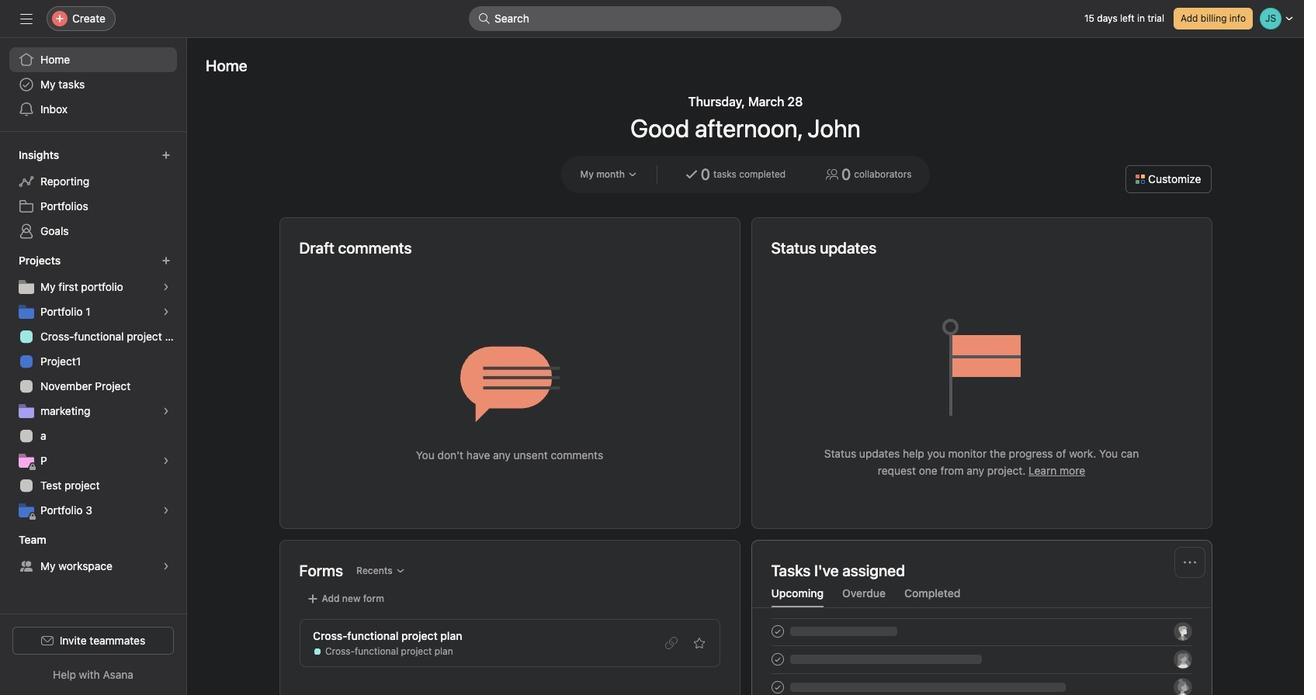 Task type: vqa. For each thing, say whether or not it's contained in the screenshot.
Insights element
yes



Task type: locate. For each thing, give the bounding box(es) containing it.
new insights image
[[161, 151, 171, 160]]

see details, my first portfolio image
[[161, 283, 171, 292]]

projects element
[[0, 247, 186, 526]]

list box
[[469, 6, 841, 31]]

see details, marketing image
[[161, 407, 171, 416]]

new project or portfolio image
[[161, 256, 171, 265]]

copy form link image
[[665, 637, 677, 650]]

add to favorites image
[[693, 637, 705, 650]]

actions image
[[1183, 557, 1196, 569]]

teams element
[[0, 526, 186, 582]]

prominent image
[[478, 12, 491, 25]]



Task type: describe. For each thing, give the bounding box(es) containing it.
global element
[[0, 38, 186, 131]]

see details, p image
[[161, 456, 171, 466]]

hide sidebar image
[[20, 12, 33, 25]]

insights element
[[0, 141, 186, 247]]

see details, my workspace image
[[161, 562, 171, 571]]

see details, portfolio 1 image
[[161, 307, 171, 317]]

see details, portfolio 3 image
[[161, 506, 171, 515]]



